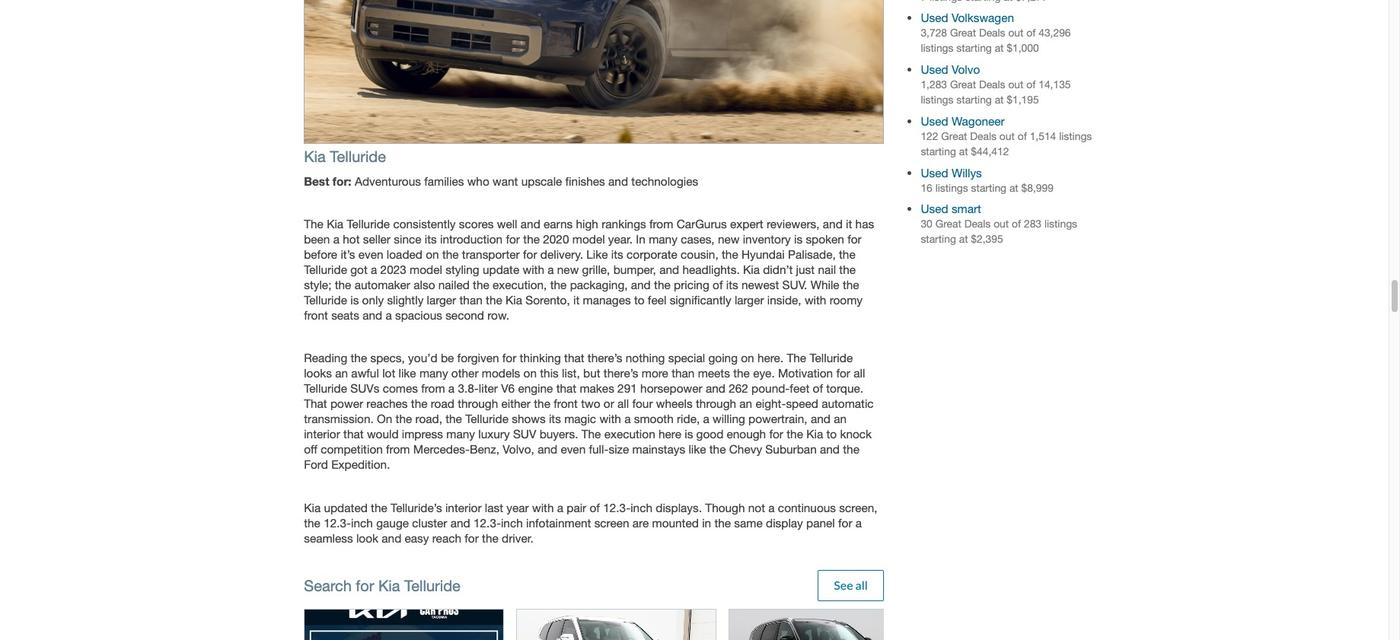 Task type: locate. For each thing, give the bounding box(es) containing it.
1 horizontal spatial than
[[672, 366, 695, 380]]

12.3- down updated on the bottom left
[[324, 516, 351, 530]]

continuous
[[778, 501, 836, 514]]

of down headlights.
[[713, 278, 723, 292]]

also
[[414, 278, 435, 292]]

and right well
[[521, 217, 540, 231]]

1 used from the top
[[921, 11, 948, 25]]

update
[[483, 263, 519, 276]]

torque.
[[826, 382, 863, 395]]

1 vertical spatial all
[[617, 397, 629, 411]]

wheels
[[656, 397, 693, 411]]

the up motivation
[[787, 351, 806, 365]]

interior left last
[[445, 501, 482, 514]]

from up the road
[[421, 382, 445, 395]]

off
[[304, 443, 317, 456]]

good
[[696, 427, 723, 441]]

2024 kia telluride sx x-pro awd image
[[305, 610, 503, 640]]

full-
[[589, 443, 609, 456]]

0 vertical spatial even
[[358, 247, 383, 261]]

kia left updated on the bottom left
[[304, 501, 321, 514]]

willys
[[952, 166, 982, 179]]

just
[[796, 263, 815, 276]]

hyundai
[[741, 247, 785, 261]]

2 horizontal spatial the
[[787, 351, 806, 365]]

of inside kia updated the telluride's interior last year with a pair of 12.3-inch displays. though not a continuous screen, the 12.3-inch gauge cluster and 12.3-inch infotainment screen are mounted in the same display panel for a seamless look and easy reach for the driver.
[[590, 501, 600, 514]]

the down knock
[[843, 443, 859, 456]]

comes
[[383, 382, 418, 395]]

deals inside 122 great deals out of 1,514 listings starting at
[[970, 130, 997, 142]]

many up corporate
[[649, 232, 677, 246]]

0 vertical spatial interior
[[304, 427, 340, 441]]

1 vertical spatial new
[[557, 263, 579, 276]]

all up torque.
[[854, 366, 865, 380]]

1 horizontal spatial from
[[421, 382, 445, 395]]

1 horizontal spatial front
[[554, 397, 578, 411]]

0 vertical spatial from
[[649, 217, 673, 231]]

great for volvo
[[950, 79, 976, 91]]

2023 kia telluride ex fwd image
[[517, 610, 716, 640]]

listings right 1,514
[[1059, 130, 1092, 142]]

0 vertical spatial many
[[649, 232, 677, 246]]

suv.
[[782, 278, 807, 292]]

smart
[[952, 202, 981, 216]]

is inside reading the specs, you'd be forgiven for thinking that there's nothing special going on here. the telluride looks an awful lot like many other models on this list, but there's more than meets the eye. motivation for all telluride suvs comes from a 3.8-liter v6 engine that makes 291 horsepower and 262 pound-feet of torque. that power reaches the road through either the front two or all four wheels through an eight-speed automatic transmission. on the road, the telluride shows its magic with a smooth ride, a willing powertrain, and an interior that would impress many luxury suv buyers. the execution here is good enough for the kia to knock off competition from mercedes-benz, volvo, and even full-size mainstays like the chevy suburban and the ford expedition.
[[685, 427, 693, 441]]

0 horizontal spatial than
[[459, 293, 483, 307]]

1 vertical spatial the
[[787, 351, 806, 365]]

many inside the kia telluride consistently scores well and earns high rankings from cargurus expert reviewers, and it has been a hot seller since its introduction for the 2020 model year. in many cases, new inventory is spoken for before it's even loaded on the transporter for delivery. like its corporate cousin, the hyundai palisade, the telluride got a 2023 model styling update with a new grille, bumper, and headlights. kia didn't just nail the style; the automaker also nailed the execution, the packaging, and the pricing of its newest suv. while the telluride is only slightly larger than the kia sorento, it manages to feel significantly larger inside, with roomy front seats and a spacious second row.
[[649, 232, 677, 246]]

new down expert
[[718, 232, 740, 246]]

2 vertical spatial an
[[834, 412, 847, 426]]

0 horizontal spatial larger
[[427, 293, 456, 307]]

last
[[485, 501, 503, 514]]

telluride up luxury
[[465, 412, 509, 426]]

1 horizontal spatial on
[[523, 366, 537, 380]]

0 horizontal spatial like
[[399, 366, 416, 380]]

kia up the newest
[[743, 263, 760, 276]]

a left 3.8-
[[448, 382, 455, 395]]

0 horizontal spatial even
[[358, 247, 383, 261]]

1 vertical spatial on
[[741, 351, 754, 365]]

power
[[330, 397, 363, 411]]

willing
[[713, 412, 745, 426]]

wagoneer
[[952, 114, 1005, 128]]

listings down 1,283 at the right of the page
[[921, 94, 954, 106]]

at inside 3,728 great deals out of 43,296 listings starting at
[[995, 42, 1004, 54]]

great inside 30 great deals out of 283 listings starting at
[[935, 218, 961, 230]]

for:
[[333, 174, 351, 188]]

1 vertical spatial there's
[[604, 366, 638, 380]]

0 vertical spatial to
[[634, 293, 645, 307]]

1 horizontal spatial interior
[[445, 501, 482, 514]]

and down bumper,
[[631, 278, 651, 292]]

12.3- down last
[[474, 516, 501, 530]]

telluride up motivation
[[810, 351, 853, 365]]

like
[[399, 366, 416, 380], [689, 443, 706, 456]]

2 vertical spatial that
[[343, 427, 364, 441]]

and down only
[[363, 308, 382, 322]]

there's up but on the left of the page
[[588, 351, 622, 365]]

1 vertical spatial an
[[739, 397, 752, 411]]

to inside the kia telluride consistently scores well and earns high rankings from cargurus expert reviewers, and it has been a hot seller since its introduction for the 2020 model year. in many cases, new inventory is spoken for before it's even loaded on the transporter for delivery. like its corporate cousin, the hyundai palisade, the telluride got a 2023 model styling update with a new grille, bumper, and headlights. kia didn't just nail the style; the automaker also nailed the execution, the packaging, and the pricing of its newest suv. while the telluride is only slightly larger than the kia sorento, it manages to feel significantly larger inside, with roomy front seats and a spacious second row.
[[634, 293, 645, 307]]

0 vertical spatial on
[[426, 247, 439, 261]]

1 vertical spatial even
[[561, 443, 586, 456]]

out
[[1008, 27, 1024, 39], [1008, 79, 1024, 91], [999, 130, 1015, 142], [994, 218, 1009, 230]]

1 horizontal spatial an
[[739, 397, 752, 411]]

starting inside 122 great deals out of 1,514 listings starting at
[[921, 145, 956, 157]]

2020
[[543, 232, 569, 246]]

0 vertical spatial front
[[304, 308, 328, 322]]

model
[[572, 232, 605, 246], [410, 263, 442, 276]]

at inside 122 great deals out of 1,514 listings starting at
[[959, 145, 968, 157]]

the inside the kia telluride consistently scores well and earns high rankings from cargurus expert reviewers, and it has been a hot seller since its introduction for the 2020 model year. in many cases, new inventory is spoken for before it's even loaded on the transporter for delivery. like its corporate cousin, the hyundai palisade, the telluride got a 2023 model styling update with a new grille, bumper, and headlights. kia didn't just nail the style; the automaker also nailed the execution, the packaging, and the pricing of its newest suv. while the telluride is only slightly larger than the kia sorento, it manages to feel significantly larger inside, with roomy front seats and a spacious second row.
[[304, 217, 323, 231]]

from
[[649, 217, 673, 231], [421, 382, 445, 395], [386, 443, 410, 456]]

0 vertical spatial model
[[572, 232, 605, 246]]

used up 1,283 at the right of the page
[[921, 63, 948, 76]]

through down 3.8-
[[458, 397, 498, 411]]

deals inside "1,283 great deals out of 14,135 listings starting at"
[[979, 79, 1005, 91]]

four
[[632, 397, 653, 411]]

for down well
[[506, 232, 520, 246]]

models
[[482, 366, 520, 380]]

with inside reading the specs, you'd be forgiven for thinking that there's nothing special going on here. the telluride looks an awful lot like many other models on this list, but there's more than meets the eye. motivation for all telluride suvs comes from a 3.8-liter v6 engine that makes 291 horsepower and 262 pound-feet of torque. that power reaches the road through either the front two or all four wheels through an eight-speed automatic transmission. on the road, the telluride shows its magic with a smooth ride, a willing powertrain, and an interior that would impress many luxury suv buyers. the execution here is good enough for the kia to knock off competition from mercedes-benz, volvo, and even full-size mainstays like the chevy suburban and the ford expedition.
[[599, 412, 621, 426]]

shows
[[512, 412, 546, 426]]

at for volvo
[[995, 94, 1004, 106]]

0 horizontal spatial interior
[[304, 427, 340, 441]]

2 vertical spatial is
[[685, 427, 693, 441]]

is down reviewers,
[[794, 232, 803, 246]]

eight-
[[756, 397, 786, 411]]

for
[[506, 232, 520, 246], [848, 232, 862, 246], [523, 247, 537, 261], [502, 351, 516, 365], [836, 366, 850, 380], [769, 427, 783, 441], [838, 516, 852, 530], [465, 531, 479, 545], [356, 577, 374, 594]]

at for wagoneer
[[959, 145, 968, 157]]

0 horizontal spatial is
[[350, 293, 359, 307]]

out inside 3,728 great deals out of 43,296 listings starting at
[[1008, 27, 1024, 39]]

rankings
[[602, 217, 646, 231]]

larger
[[427, 293, 456, 307], [735, 293, 764, 307]]

1 vertical spatial front
[[554, 397, 578, 411]]

smooth
[[634, 412, 674, 426]]

the up 262
[[733, 366, 750, 380]]

on up engine
[[523, 366, 537, 380]]

starting inside 3,728 great deals out of 43,296 listings starting at
[[956, 42, 992, 54]]

0 vertical spatial than
[[459, 293, 483, 307]]

reaches
[[366, 397, 408, 411]]

great inside "1,283 great deals out of 14,135 listings starting at"
[[950, 79, 976, 91]]

since
[[394, 232, 421, 246]]

listings for smart
[[1044, 218, 1077, 230]]

0 horizontal spatial through
[[458, 397, 498, 411]]

listings inside 122 great deals out of 1,514 listings starting at
[[1059, 130, 1092, 142]]

great
[[950, 27, 976, 39], [950, 79, 976, 91], [941, 130, 967, 142], [935, 218, 961, 230]]

1 vertical spatial like
[[689, 443, 706, 456]]

telluride up for:
[[330, 148, 386, 165]]

0 vertical spatial new
[[718, 232, 740, 246]]

on
[[426, 247, 439, 261], [741, 351, 754, 365], [523, 366, 537, 380]]

out inside "1,283 great deals out of 14,135 listings starting at"
[[1008, 79, 1024, 91]]

reading
[[304, 351, 347, 365]]

from up corporate
[[649, 217, 673, 231]]

1 horizontal spatial even
[[561, 443, 586, 456]]

an down the automatic
[[834, 412, 847, 426]]

all right see
[[855, 578, 868, 593]]

1 horizontal spatial like
[[689, 443, 706, 456]]

the up full-
[[581, 427, 601, 441]]

even down the seller
[[358, 247, 383, 261]]

for right reach
[[465, 531, 479, 545]]

$1,000
[[1007, 42, 1039, 54]]

and up reach
[[451, 516, 470, 530]]

engine
[[518, 382, 553, 395]]

on inside the kia telluride consistently scores well and earns high rankings from cargurus expert reviewers, and it has been a hot seller since its introduction for the 2020 model year. in many cases, new inventory is spoken for before it's even loaded on the transporter for delivery. like its corporate cousin, the hyundai palisade, the telluride got a 2023 model styling update with a new grille, bumper, and headlights. kia didn't just nail the style; the automaker also nailed the execution, the packaging, and the pricing of its newest suv. while the telluride is only slightly larger than the kia sorento, it manages to feel significantly larger inside, with roomy front seats and a spacious second row.
[[426, 247, 439, 261]]

specs,
[[370, 351, 405, 365]]

and
[[608, 174, 628, 188], [521, 217, 540, 231], [823, 217, 843, 231], [659, 263, 679, 276], [631, 278, 651, 292], [363, 308, 382, 322], [706, 382, 725, 395], [811, 412, 831, 426], [538, 443, 557, 456], [820, 443, 840, 456], [451, 516, 470, 530], [382, 531, 401, 545]]

122 great deals out of 1,514 listings starting at
[[921, 130, 1092, 157]]

from down would
[[386, 443, 410, 456]]

at
[[995, 42, 1004, 54], [995, 94, 1004, 106], [959, 145, 968, 157], [1009, 182, 1018, 194], [959, 233, 968, 245]]

at for volkswagen
[[995, 42, 1004, 54]]

listings
[[921, 42, 954, 54], [921, 94, 954, 106], [1059, 130, 1092, 142], [935, 182, 968, 194], [1044, 218, 1077, 230]]

great inside 3,728 great deals out of 43,296 listings starting at
[[950, 27, 976, 39]]

used for used volvo
[[921, 63, 948, 76]]

0 horizontal spatial new
[[557, 263, 579, 276]]

awful
[[351, 366, 379, 380]]

many up mercedes-
[[446, 427, 475, 441]]

to left knock
[[826, 427, 837, 441]]

special
[[668, 351, 705, 365]]

interior up off
[[304, 427, 340, 441]]

listings down "3,728"
[[921, 42, 954, 54]]

1 horizontal spatial through
[[696, 397, 736, 411]]

starting down '122'
[[921, 145, 956, 157]]

a up good
[[703, 412, 709, 426]]

screen
[[594, 516, 629, 530]]

front inside the kia telluride consistently scores well and earns high rankings from cargurus expert reviewers, and it has been a hot seller since its introduction for the 2020 model year. in many cases, new inventory is spoken for before it's even loaded on the transporter for delivery. like its corporate cousin, the hyundai palisade, the telluride got a 2023 model styling update with a new grille, bumper, and headlights. kia didn't just nail the style; the automaker also nailed the execution, the packaging, and the pricing of its newest suv. while the telluride is only slightly larger than the kia sorento, it manages to feel significantly larger inside, with roomy front seats and a spacious second row.
[[304, 308, 328, 322]]

2 used from the top
[[921, 63, 948, 76]]

screen,
[[839, 501, 877, 514]]

at inside "1,283 great deals out of 14,135 listings starting at"
[[995, 94, 1004, 106]]

inch up look
[[351, 516, 373, 530]]

kia down execution,
[[506, 293, 522, 307]]

starting down willys
[[971, 182, 1007, 194]]

1 vertical spatial to
[[826, 427, 837, 441]]

that down list,
[[556, 382, 576, 395]]

1 horizontal spatial is
[[685, 427, 693, 441]]

2 vertical spatial the
[[581, 427, 601, 441]]

than inside the kia telluride consistently scores well and earns high rankings from cargurus expert reviewers, and it has been a hot seller since its introduction for the 2020 model year. in many cases, new inventory is spoken for before it's even loaded on the transporter for delivery. like its corporate cousin, the hyundai palisade, the telluride got a 2023 model styling update with a new grille, bumper, and headlights. kia didn't just nail the style; the automaker also nailed the execution, the packaging, and the pricing of its newest suv. while the telluride is only slightly larger than the kia sorento, it manages to feel significantly larger inside, with roomy front seats and a spacious second row.
[[459, 293, 483, 307]]

used inside used willys 16 listings starting at $8,999
[[921, 166, 948, 179]]

great down used volkswagen link
[[950, 27, 976, 39]]

search
[[304, 577, 352, 594]]

of inside 30 great deals out of 283 listings starting at
[[1012, 218, 1021, 230]]

starting down 30
[[921, 233, 956, 245]]

scores
[[459, 217, 494, 231]]

2 horizontal spatial is
[[794, 232, 803, 246]]

0 horizontal spatial on
[[426, 247, 439, 261]]

0 horizontal spatial to
[[634, 293, 645, 307]]

used volvo
[[921, 63, 980, 76]]

out inside 122 great deals out of 1,514 listings starting at
[[999, 130, 1015, 142]]

cargurus
[[677, 217, 727, 231]]

listings inside used willys 16 listings starting at $8,999
[[935, 182, 968, 194]]

1 vertical spatial than
[[672, 366, 695, 380]]

but
[[583, 366, 600, 380]]

that up competition
[[343, 427, 364, 441]]

its up buyers.
[[549, 412, 561, 426]]

0 horizontal spatial the
[[304, 217, 323, 231]]

in
[[636, 232, 646, 246]]

1 vertical spatial model
[[410, 263, 442, 276]]

in
[[702, 516, 711, 530]]

starting up "volvo"
[[956, 42, 992, 54]]

of inside the kia telluride consistently scores well and earns high rankings from cargurus expert reviewers, and it has been a hot seller since its introduction for the 2020 model year. in many cases, new inventory is spoken for before it's even loaded on the transporter for delivery. like its corporate cousin, the hyundai palisade, the telluride got a 2023 model styling update with a new grille, bumper, and headlights. kia didn't just nail the style; the automaker also nailed the execution, the packaging, and the pricing of its newest suv. while the telluride is only slightly larger than the kia sorento, it manages to feel significantly larger inside, with roomy front seats and a spacious second row.
[[713, 278, 723, 292]]

for left delivery.
[[523, 247, 537, 261]]

used for used smart
[[921, 202, 948, 216]]

seats
[[331, 308, 359, 322]]

2 larger from the left
[[735, 293, 764, 307]]

search for kia telluride
[[304, 577, 460, 594]]

high
[[576, 217, 598, 231]]

0 vertical spatial is
[[794, 232, 803, 246]]

before
[[304, 247, 337, 261]]

it's
[[341, 247, 355, 261]]

0 vertical spatial the
[[304, 217, 323, 231]]

mainstays
[[632, 443, 685, 456]]

2 horizontal spatial on
[[741, 351, 754, 365]]

out inside 30 great deals out of 283 listings starting at
[[994, 218, 1009, 230]]

of inside 3,728 great deals out of 43,296 listings starting at
[[1026, 27, 1036, 39]]

kia inside reading the specs, you'd be forgiven for thinking that there's nothing special going on here. the telluride looks an awful lot like many other models on this list, but there's more than meets the eye. motivation for all telluride suvs comes from a 3.8-liter v6 engine that makes 291 horsepower and 262 pound-feet of torque. that power reaches the road through either the front two or all four wheels through an eight-speed automatic transmission. on the road, the telluride shows its magic with a smooth ride, a willing powertrain, and an interior that would impress many luxury suv buyers. the execution here is good enough for the kia to knock off competition from mercedes-benz, volvo, and even full-size mainstays like the chevy suburban and the ford expedition.
[[806, 427, 823, 441]]

starting for volvo
[[956, 94, 992, 106]]

an down reading
[[335, 366, 348, 380]]

great inside 122 great deals out of 1,514 listings starting at
[[941, 130, 967, 142]]

1 horizontal spatial new
[[718, 232, 740, 246]]

2 horizontal spatial inch
[[630, 501, 652, 514]]

kia up suburban
[[806, 427, 823, 441]]

the up feel
[[654, 278, 671, 292]]

of left 1,514
[[1018, 130, 1027, 142]]

at inside 30 great deals out of 283 listings starting at
[[959, 233, 968, 245]]

0 horizontal spatial an
[[335, 366, 348, 380]]

out for volkswagen
[[1008, 27, 1024, 39]]

that
[[564, 351, 584, 365], [556, 382, 576, 395], [343, 427, 364, 441]]

1 vertical spatial interior
[[445, 501, 482, 514]]

inside,
[[767, 293, 801, 307]]

model down high
[[572, 232, 605, 246]]

used up 16
[[921, 166, 948, 179]]

1 horizontal spatial to
[[826, 427, 837, 441]]

0 horizontal spatial front
[[304, 308, 328, 322]]

interior inside reading the specs, you'd be forgiven for thinking that there's nothing special going on here. the telluride looks an awful lot like many other models on this list, but there's more than meets the eye. motivation for all telluride suvs comes from a 3.8-liter v6 engine that makes 291 horsepower and 262 pound-feet of torque. that power reaches the road through either the front two or all four wheels through an eight-speed automatic transmission. on the road, the telluride shows its magic with a smooth ride, a willing powertrain, and an interior that would impress many luxury suv buyers. the execution here is good enough for the kia to knock off competition from mercedes-benz, volvo, and even full-size mainstays like the chevy suburban and the ford expedition.
[[304, 427, 340, 441]]

it left has
[[846, 217, 852, 231]]

0 vertical spatial it
[[846, 217, 852, 231]]

deals inside 3,728 great deals out of 43,296 listings starting at
[[979, 27, 1005, 39]]

deals inside 30 great deals out of 283 listings starting at
[[964, 218, 991, 230]]

the
[[304, 217, 323, 231], [787, 351, 806, 365], [581, 427, 601, 441]]

2 vertical spatial from
[[386, 443, 410, 456]]

grille,
[[582, 263, 610, 276]]

with down or on the left
[[599, 412, 621, 426]]

horsepower
[[640, 382, 702, 395]]

the up seamless
[[304, 516, 320, 530]]

0 horizontal spatial inch
[[351, 516, 373, 530]]

listings for wagoneer
[[1059, 130, 1092, 142]]

deals for used wagoneer
[[970, 130, 997, 142]]

interior inside kia updated the telluride's interior last year with a pair of 12.3-inch displays. though not a continuous screen, the 12.3-inch gauge cluster and 12.3-inch infotainment screen are mounted in the same display panel for a seamless look and easy reach for the driver.
[[445, 501, 482, 514]]

listings inside "1,283 great deals out of 14,135 listings starting at"
[[921, 94, 954, 106]]

out up $1,000
[[1008, 27, 1024, 39]]

impress
[[402, 427, 443, 441]]

even inside reading the specs, you'd be forgiven for thinking that there's nothing special going on here. the telluride looks an awful lot like many other models on this list, but there's more than meets the eye. motivation for all telluride suvs comes from a 3.8-liter v6 engine that makes 291 horsepower and 262 pound-feet of torque. that power reaches the road through either the front two or all four wheels through an eight-speed automatic transmission. on the road, the telluride shows its magic with a smooth ride, a willing powertrain, and an interior that would impress many luxury suv buyers. the execution here is good enough for the kia to knock off competition from mercedes-benz, volvo, and even full-size mainstays like the chevy suburban and the ford expedition.
[[561, 443, 586, 456]]

inventory
[[743, 232, 791, 246]]

1 vertical spatial it
[[573, 293, 580, 307]]

for right search
[[356, 577, 374, 594]]

1 horizontal spatial inch
[[501, 516, 523, 530]]

a up the execution
[[624, 412, 631, 426]]

even
[[358, 247, 383, 261], [561, 443, 586, 456]]

great for smart
[[935, 218, 961, 230]]

telluride up 2024 kia telluride sx x-pro awd image
[[404, 577, 460, 594]]

of up the $1,195
[[1026, 79, 1036, 91]]

2 through from the left
[[696, 397, 736, 411]]

used for used volkswagen
[[921, 11, 948, 25]]

the up the 'been'
[[304, 217, 323, 231]]

the down got
[[335, 278, 351, 292]]

starting inside "1,283 great deals out of 14,135 listings starting at"
[[956, 94, 992, 106]]

2 horizontal spatial from
[[649, 217, 673, 231]]

see all link
[[818, 570, 884, 602]]

0 horizontal spatial 12.3-
[[324, 516, 351, 530]]

that up list,
[[564, 351, 584, 365]]

14,135
[[1039, 79, 1071, 91]]

listings for volvo
[[921, 94, 954, 106]]

listings inside 3,728 great deals out of 43,296 listings starting at
[[921, 42, 954, 54]]

5 used from the top
[[921, 202, 948, 216]]

its inside reading the specs, you'd be forgiven for thinking that there's nothing special going on here. the telluride looks an awful lot like many other models on this list, but there's more than meets the eye. motivation for all telluride suvs comes from a 3.8-liter v6 engine that makes 291 horsepower and 262 pound-feet of torque. that power reaches the road through either the front two or all four wheels through an eight-speed automatic transmission. on the road, the telluride shows its magic with a smooth ride, a willing powertrain, and an interior that would impress many luxury suv buyers. the execution here is good enough for the kia to knock off competition from mercedes-benz, volvo, and even full-size mainstays like the chevy suburban and the ford expedition.
[[549, 412, 561, 426]]

at for smart
[[959, 233, 968, 245]]

at left $2,395
[[959, 233, 968, 245]]

a down the screen,
[[856, 516, 862, 530]]

speed
[[786, 397, 818, 411]]

1 horizontal spatial larger
[[735, 293, 764, 307]]

out up $44,412
[[999, 130, 1015, 142]]

many
[[649, 232, 677, 246], [419, 366, 448, 380], [446, 427, 475, 441]]

listings inside 30 great deals out of 283 listings starting at
[[1044, 218, 1077, 230]]

than down special
[[672, 366, 695, 380]]

powertrain,
[[748, 412, 807, 426]]

3 used from the top
[[921, 114, 948, 128]]

updated
[[324, 501, 368, 514]]

30 great deals out of 283 listings starting at
[[921, 218, 1077, 245]]

4 used from the top
[[921, 166, 948, 179]]

the down engine
[[534, 397, 550, 411]]

deals for used volkswagen
[[979, 27, 1005, 39]]

and down corporate
[[659, 263, 679, 276]]

on right loaded on the top left of page
[[426, 247, 439, 261]]

telluride's
[[391, 501, 442, 514]]

starting inside 30 great deals out of 283 listings starting at
[[921, 233, 956, 245]]

volvo
[[952, 63, 980, 76]]

many down you'd
[[419, 366, 448, 380]]

used up "3,728"
[[921, 11, 948, 25]]

listings for volkswagen
[[921, 42, 954, 54]]

used for used willys 16 listings starting at $8,999
[[921, 166, 948, 179]]

and down meets
[[706, 382, 725, 395]]



Task type: vqa. For each thing, say whether or not it's contained in the screenshot.
'Preview' inside the 2024 AUDI A6 ALLROAD PREVIEW link
no



Task type: describe. For each thing, give the bounding box(es) containing it.
delivery.
[[540, 247, 583, 261]]

and down speed
[[811, 412, 831, 426]]

from inside the kia telluride consistently scores well and earns high rankings from cargurus expert reviewers, and it has been a hot seller since its introduction for the 2020 model year. in many cases, new inventory is spoken for before it's even loaded on the transporter for delivery. like its corporate cousin, the hyundai palisade, the telluride got a 2023 model styling update with a new grille, bumper, and headlights. kia didn't just nail the style; the automaker also nailed the execution, the packaging, and the pricing of its newest suv. while the telluride is only slightly larger than the kia sorento, it manages to feel significantly larger inside, with roomy front seats and a spacious second row.
[[649, 217, 673, 231]]

this
[[540, 366, 559, 380]]

0 vertical spatial all
[[854, 366, 865, 380]]

0 vertical spatial an
[[335, 366, 348, 380]]

great for wagoneer
[[941, 130, 967, 142]]

the up row.
[[486, 293, 502, 307]]

telluride down looks
[[304, 382, 347, 395]]

nail
[[818, 263, 836, 276]]

1 horizontal spatial the
[[581, 427, 601, 441]]

suburban
[[765, 443, 817, 456]]

out for smart
[[994, 218, 1009, 230]]

the down good
[[709, 443, 726, 456]]

best
[[304, 174, 329, 188]]

year
[[507, 501, 529, 514]]

a down delivery.
[[548, 263, 554, 276]]

meets
[[698, 366, 730, 380]]

the up the road,
[[411, 397, 427, 411]]

for up torque.
[[836, 366, 850, 380]]

a up the infotainment
[[557, 501, 563, 514]]

telluride down style;
[[304, 293, 347, 307]]

front inside reading the specs, you'd be forgiven for thinking that there's nothing special going on here. the telluride looks an awful lot like many other models on this list, but there's more than meets the eye. motivation for all telluride suvs comes from a 3.8-liter v6 engine that makes 291 horsepower and 262 pound-feet of torque. that power reaches the road through either the front two or all four wheels through an eight-speed automatic transmission. on the road, the telluride shows its magic with a smooth ride, a willing powertrain, and an interior that would impress many luxury suv buyers. the execution here is good enough for the kia to knock off competition from mercedes-benz, volvo, and even full-size mainstays like the chevy suburban and the ford expedition.
[[554, 397, 578, 411]]

size
[[609, 443, 629, 456]]

of inside 122 great deals out of 1,514 listings starting at
[[1018, 130, 1027, 142]]

for up models
[[502, 351, 516, 365]]

its down consistently
[[425, 232, 437, 246]]

starting for smart
[[921, 233, 956, 245]]

reviewers,
[[767, 217, 820, 231]]

roomy
[[830, 293, 863, 307]]

deals for used volvo
[[979, 79, 1005, 91]]

display
[[766, 516, 803, 530]]

and down gauge
[[382, 531, 401, 545]]

cluster
[[412, 516, 447, 530]]

and right finishes
[[608, 174, 628, 188]]

16
[[921, 182, 932, 194]]

liter
[[479, 382, 498, 395]]

great for volkswagen
[[950, 27, 976, 39]]

used wagoneer link
[[921, 114, 1005, 128]]

driver.
[[502, 531, 533, 545]]

feel
[[648, 293, 666, 307]]

volkswagen
[[952, 11, 1014, 25]]

1 vertical spatial many
[[419, 366, 448, 380]]

knock
[[840, 427, 872, 441]]

significantly
[[670, 293, 731, 307]]

kia up 2024 kia telluride sx x-pro awd image
[[378, 577, 400, 594]]

its down year.
[[611, 247, 623, 261]]

2 vertical spatial all
[[855, 578, 868, 593]]

the left driver.
[[482, 531, 499, 545]]

cousin,
[[681, 247, 718, 261]]

the up the 'styling' at left
[[442, 247, 459, 261]]

starting for wagoneer
[[921, 145, 956, 157]]

kia inside kia updated the telluride's interior last year with a pair of 12.3-inch displays. though not a continuous screen, the 12.3-inch gauge cluster and 12.3-inch infotainment screen are mounted in the same display panel for a seamless look and easy reach for the driver.
[[304, 501, 321, 514]]

infotainment
[[526, 516, 591, 530]]

1 vertical spatial is
[[350, 293, 359, 307]]

0 vertical spatial that
[[564, 351, 584, 365]]

panel
[[806, 516, 835, 530]]

the down though
[[714, 516, 731, 530]]

transporter
[[462, 247, 520, 261]]

volvo,
[[503, 443, 534, 456]]

of inside "1,283 great deals out of 14,135 listings starting at"
[[1026, 79, 1036, 91]]

of inside reading the specs, you'd be forgiven for thinking that there's nothing special going on here. the telluride looks an awful lot like many other models on this list, but there's more than meets the eye. motivation for all telluride suvs comes from a 3.8-liter v6 engine that makes 291 horsepower and 262 pound-feet of torque. that power reaches the road through either the front two or all four wheels through an eight-speed automatic transmission. on the road, the telluride shows its magic with a smooth ride, a willing powertrain, and an interior that would impress many luxury suv buyers. the execution here is good enough for the kia to knock off competition from mercedes-benz, volvo, and even full-size mainstays like the chevy suburban and the ford expedition.
[[813, 382, 823, 395]]

the right nail
[[839, 263, 856, 276]]

2 vertical spatial on
[[523, 366, 537, 380]]

the up suburban
[[787, 427, 803, 441]]

the left 2020
[[523, 232, 540, 246]]

with up execution,
[[523, 263, 544, 276]]

see
[[834, 578, 853, 593]]

sorento,
[[525, 293, 570, 307]]

deals for used smart
[[964, 218, 991, 230]]

the down the 'styling' at left
[[473, 278, 489, 292]]

execution,
[[493, 278, 547, 292]]

$44,412
[[971, 145, 1009, 157]]

the up roomy on the top right
[[843, 278, 859, 292]]

would
[[367, 427, 399, 441]]

lot
[[382, 366, 395, 380]]

and right suburban
[[820, 443, 840, 456]]

kia up best
[[304, 148, 326, 165]]

1 horizontal spatial 12.3-
[[474, 516, 501, 530]]

though
[[705, 501, 745, 514]]

suvs
[[350, 382, 379, 395]]

1 horizontal spatial it
[[846, 217, 852, 231]]

not
[[748, 501, 765, 514]]

used wagoneer
[[921, 114, 1005, 128]]

1 vertical spatial that
[[556, 382, 576, 395]]

its down headlights.
[[726, 278, 738, 292]]

the up sorento,
[[550, 278, 567, 292]]

the up 'awful' at the left bottom of page
[[351, 351, 367, 365]]

consistently
[[393, 217, 456, 231]]

out for wagoneer
[[999, 130, 1015, 142]]

2024 kia telluride image
[[304, 0, 884, 144]]

2 vertical spatial many
[[446, 427, 475, 441]]

corporate
[[627, 247, 677, 261]]

got
[[350, 263, 368, 276]]

automaker
[[355, 278, 410, 292]]

execution
[[604, 427, 655, 441]]

year.
[[608, 232, 633, 246]]

benz,
[[470, 443, 499, 456]]

at inside used willys 16 listings starting at $8,999
[[1009, 182, 1018, 194]]

with inside kia updated the telluride's interior last year with a pair of 12.3-inch displays. though not a continuous screen, the 12.3-inch gauge cluster and 12.3-inch infotainment screen are mounted in the same display panel for a seamless look and easy reach for the driver.
[[532, 501, 554, 514]]

2 horizontal spatial 12.3-
[[603, 501, 631, 514]]

been
[[304, 232, 330, 246]]

used volvo link
[[921, 63, 980, 76]]

didn't
[[763, 263, 793, 276]]

0 vertical spatial like
[[399, 366, 416, 380]]

2023 kia telluride sx awd image
[[729, 610, 928, 640]]

here
[[659, 427, 681, 441]]

kia telluride
[[304, 148, 386, 165]]

even inside the kia telluride consistently scores well and earns high rankings from cargurus expert reviewers, and it has been a hot seller since its introduction for the 2020 model year. in many cases, new inventory is spoken for before it's even loaded on the transporter for delivery. like its corporate cousin, the hyundai palisade, the telluride got a 2023 model styling update with a new grille, bumper, and headlights. kia didn't just nail the style; the automaker also nailed the execution, the packaging, and the pricing of its newest suv. while the telluride is only slightly larger than the kia sorento, it manages to feel significantly larger inside, with roomy front seats and a spacious second row.
[[358, 247, 383, 261]]

used willys link
[[921, 166, 982, 179]]

chevy
[[729, 443, 762, 456]]

$2,395
[[971, 233, 1003, 245]]

the up gauge
[[371, 501, 387, 514]]

a right got
[[371, 263, 377, 276]]

0 horizontal spatial model
[[410, 263, 442, 276]]

forgiven
[[457, 351, 499, 365]]

road
[[431, 397, 454, 411]]

expedition.
[[331, 458, 390, 472]]

spacious
[[395, 308, 442, 322]]

0 vertical spatial there's
[[588, 351, 622, 365]]

43,296
[[1039, 27, 1071, 39]]

used for used wagoneer
[[921, 114, 948, 128]]

feet
[[790, 382, 810, 395]]

1 larger from the left
[[427, 293, 456, 307]]

to inside reading the specs, you'd be forgiven for thinking that there's nothing special going on here. the telluride looks an awful lot like many other models on this list, but there's more than meets the eye. motivation for all telluride suvs comes from a 3.8-liter v6 engine that makes 291 horsepower and 262 pound-feet of torque. that power reaches the road through either the front two or all four wheels through an eight-speed automatic transmission. on the road, the telluride shows its magic with a smooth ride, a willing powertrain, and an interior that would impress many luxury suv buyers. the execution here is good enough for the kia to knock off competition from mercedes-benz, volvo, and even full-size mainstays like the chevy suburban and the ford expedition.
[[826, 427, 837, 441]]

for down powertrain, on the bottom right
[[769, 427, 783, 441]]

$1,195
[[1007, 94, 1039, 106]]

styling
[[446, 263, 479, 276]]

either
[[501, 397, 531, 411]]

telluride down before
[[304, 263, 347, 276]]

motivation
[[778, 366, 833, 380]]

with down while in the top of the page
[[805, 293, 826, 307]]

and up spoken
[[823, 217, 843, 231]]

more
[[642, 366, 668, 380]]

used smart
[[921, 202, 981, 216]]

expert
[[730, 217, 763, 231]]

kia up the hot
[[327, 217, 343, 231]]

the right on
[[396, 412, 412, 426]]

1 horizontal spatial model
[[572, 232, 605, 246]]

3,728 great deals out of 43,296 listings starting at
[[921, 27, 1071, 54]]

suv
[[513, 427, 536, 441]]

a right not
[[768, 501, 775, 514]]

0 horizontal spatial it
[[573, 293, 580, 307]]

the up headlights.
[[722, 247, 738, 261]]

0 horizontal spatial from
[[386, 443, 410, 456]]

you'd
[[408, 351, 437, 365]]

the down spoken
[[839, 247, 855, 261]]

same
[[734, 516, 763, 530]]

kia updated the telluride's interior last year with a pair of 12.3-inch displays. though not a continuous screen, the 12.3-inch gauge cluster and 12.3-inch infotainment screen are mounted in the same display panel for a seamless look and easy reach for the driver.
[[304, 501, 877, 545]]

the kia telluride consistently scores well and earns high rankings from cargurus expert reviewers, and it has been a hot seller since its introduction for the 2020 model year. in many cases, new inventory is spoken for before it's even loaded on the transporter for delivery. like its corporate cousin, the hyundai palisade, the telluride got a 2023 model styling update with a new grille, bumper, and headlights. kia didn't just nail the style; the automaker also nailed the execution, the packaging, and the pricing of its newest suv. while the telluride is only slightly larger than the kia sorento, it manages to feel significantly larger inside, with roomy front seats and a spacious second row.
[[304, 217, 874, 322]]

out for volvo
[[1008, 79, 1024, 91]]

than inside reading the specs, you'd be forgiven for thinking that there's nothing special going on here. the telluride looks an awful lot like many other models on this list, but there's more than meets the eye. motivation for all telluride suvs comes from a 3.8-liter v6 engine that makes 291 horsepower and 262 pound-feet of torque. that power reaches the road through either the front two or all four wheels through an eight-speed automatic transmission. on the road, the telluride shows its magic with a smooth ride, a willing powertrain, and an interior that would impress many luxury suv buyers. the execution here is good enough for the kia to knock off competition from mercedes-benz, volvo, and even full-size mainstays like the chevy suburban and the ford expedition.
[[672, 366, 695, 380]]

best for: adventurous families who want upscale finishes and technologies
[[304, 174, 698, 188]]

spoken
[[806, 232, 844, 246]]

a down the slightly at the left of the page
[[386, 308, 392, 322]]

ride,
[[677, 412, 700, 426]]

1 through from the left
[[458, 397, 498, 411]]

starting inside used willys 16 listings starting at $8,999
[[971, 182, 1007, 194]]

starting for volkswagen
[[956, 42, 992, 54]]

used smart link
[[921, 202, 981, 216]]

buyers.
[[540, 427, 578, 441]]

telluride up the seller
[[347, 217, 390, 231]]

used volkswagen link
[[921, 11, 1014, 25]]

the down the road
[[446, 412, 462, 426]]

1 vertical spatial from
[[421, 382, 445, 395]]

and down buyers.
[[538, 443, 557, 456]]

262
[[729, 382, 748, 395]]

other
[[451, 366, 479, 380]]

a left the hot
[[333, 232, 340, 246]]

for down has
[[848, 232, 862, 246]]

2 horizontal spatial an
[[834, 412, 847, 426]]

like
[[586, 247, 608, 261]]

gauge
[[376, 516, 409, 530]]

for down the screen,
[[838, 516, 852, 530]]



